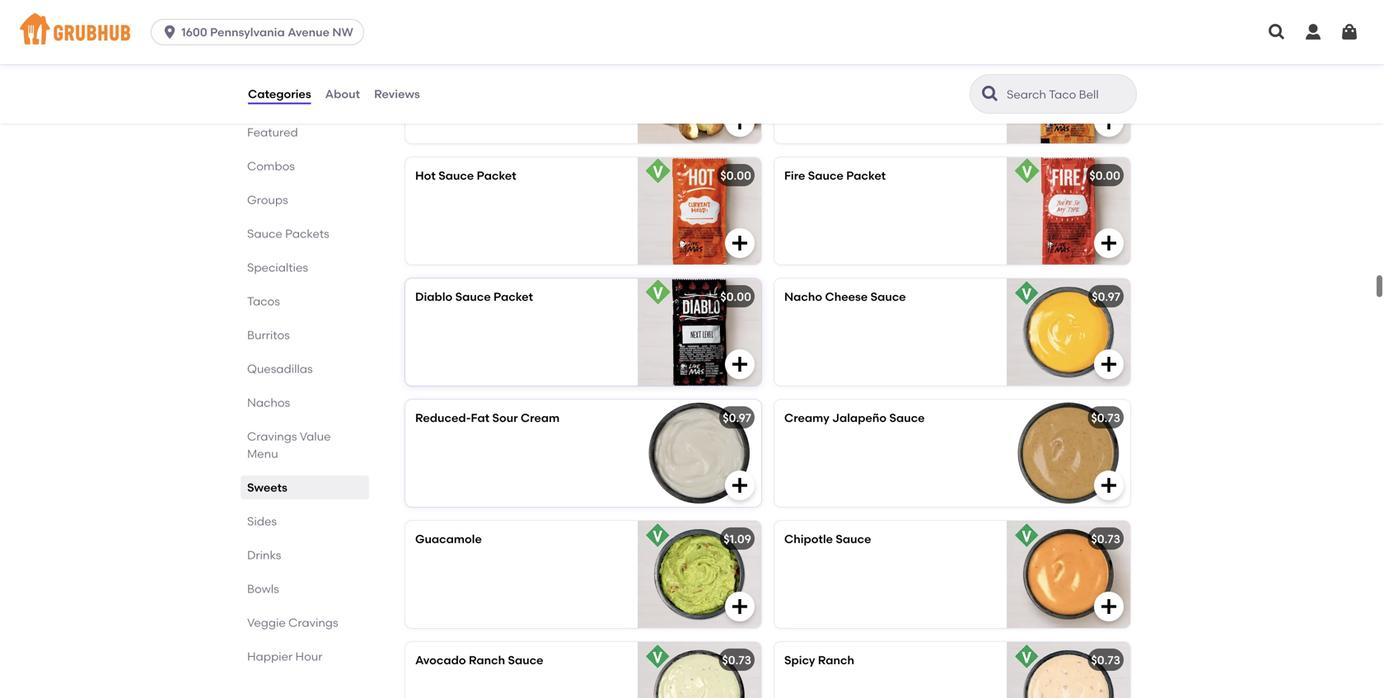 Task type: locate. For each thing, give the bounding box(es) containing it.
cheese
[[575, 87, 615, 101]]

creamy jalapeño sauce
[[785, 411, 925, 425]]

1 vertical spatial $0.97
[[723, 411, 752, 425]]

mild sauce packet image
[[1007, 36, 1131, 143]]

about button
[[325, 64, 361, 124]]

svg image for chipotle sauce image
[[1100, 597, 1119, 616]]

0 horizontal spatial ranch
[[469, 653, 505, 667]]

$0.73 for creamy jalapeño sauce
[[1092, 411, 1121, 425]]

1600
[[181, 25, 207, 39]]

1 ranch from the left
[[469, 653, 505, 667]]

$0.73
[[1092, 411, 1121, 425], [1092, 532, 1121, 546], [722, 653, 752, 667], [1092, 653, 1121, 667]]

svg image
[[1268, 22, 1288, 42], [1304, 22, 1324, 42], [1100, 112, 1119, 132], [1100, 233, 1119, 253], [730, 354, 750, 374], [1100, 354, 1119, 374]]

fire
[[785, 168, 806, 182]]

warm
[[415, 71, 450, 85]]

cravings up menu
[[247, 429, 297, 443]]

2 ranch from the left
[[818, 653, 855, 667]]

cinnabon delights® 12 pack image
[[638, 36, 762, 143]]

ranch
[[469, 653, 505, 667], [818, 653, 855, 667]]

sauce
[[439, 168, 474, 182], [808, 168, 844, 182], [247, 227, 283, 241], [456, 290, 491, 304], [871, 290, 906, 304], [890, 411, 925, 425], [836, 532, 872, 546], [508, 653, 544, 667]]

diablo sauce packet
[[415, 290, 533, 304]]

cream
[[521, 411, 560, 425]]

packet right fire
[[847, 168, 886, 182]]

reviews button
[[373, 64, 421, 124]]

fire sauce packet
[[785, 168, 886, 182]]

warm donut holes filled with cinnabon® signature cream cheese frosting, and dusted in makara cinnamon sugar.
[[415, 71, 615, 135]]

happier
[[247, 650, 293, 664]]

warm donut holes filled with cinnabon® signature cream cheese frosting, and dusted in makara cinnamon sugar. button
[[406, 36, 762, 143]]

categories
[[248, 87, 311, 101]]

and
[[463, 104, 486, 118]]

cinnabon®
[[415, 87, 477, 101]]

specialties
[[247, 260, 308, 275]]

spicy ranch
[[785, 653, 855, 667]]

nacho cheese sauce image
[[1007, 278, 1131, 386]]

1 horizontal spatial $0.97
[[1092, 290, 1121, 304]]

$0.97
[[1092, 290, 1121, 304], [723, 411, 752, 425]]

holes
[[488, 71, 518, 85]]

1600 pennsylvania avenue nw button
[[151, 19, 371, 45]]

0 vertical spatial $0.97
[[1092, 290, 1121, 304]]

1 vertical spatial cravings
[[289, 616, 338, 630]]

main navigation navigation
[[0, 0, 1385, 64]]

value
[[300, 429, 331, 443]]

$0.00 for fire sauce packet
[[721, 168, 752, 182]]

cinnamon
[[415, 121, 475, 135]]

packet
[[477, 168, 517, 182], [847, 168, 886, 182], [494, 290, 533, 304]]

$0.73 for chipotle sauce
[[1092, 532, 1121, 546]]

signature
[[480, 87, 533, 101]]

cravings value menu
[[247, 429, 331, 461]]

svg image for 'nacho cheese sauce' image
[[1100, 354, 1119, 374]]

in
[[530, 104, 540, 118]]

reduced-
[[415, 411, 471, 425]]

packet down sugar. at the left top of the page
[[477, 168, 517, 182]]

reduced-fat sour cream image
[[638, 400, 762, 507]]

veggie
[[247, 616, 286, 630]]

packet for diablo sauce packet
[[494, 290, 533, 304]]

tacos
[[247, 294, 280, 308]]

donut
[[452, 71, 486, 85]]

svg image for 'creamy jalapeño sauce' image
[[1100, 476, 1119, 495]]

cheese
[[826, 290, 868, 304]]

packet right diablo
[[494, 290, 533, 304]]

svg image
[[1340, 22, 1360, 42], [162, 24, 178, 40], [730, 112, 750, 132], [730, 233, 750, 253], [730, 476, 750, 495], [1100, 476, 1119, 495], [730, 597, 750, 616], [1100, 597, 1119, 616]]

$0.00 for nacho cheese sauce
[[721, 290, 752, 304]]

avocado ranch sauce image
[[638, 642, 762, 698]]

filled
[[520, 71, 547, 85]]

reduced-fat sour cream
[[415, 411, 560, 425]]

chipotle sauce
[[785, 532, 872, 546]]

ranch right avocado
[[469, 653, 505, 667]]

$0.00
[[721, 168, 752, 182], [1090, 168, 1121, 182], [721, 290, 752, 304]]

search icon image
[[981, 84, 1001, 104]]

menu
[[247, 447, 278, 461]]

0 horizontal spatial $0.97
[[723, 411, 752, 425]]

diablo
[[415, 290, 453, 304]]

svg image for guacamole image
[[730, 597, 750, 616]]

avocado ranch sauce
[[415, 653, 544, 667]]

cravings up hour
[[289, 616, 338, 630]]

1 horizontal spatial ranch
[[818, 653, 855, 667]]

avocado
[[415, 653, 466, 667]]

ranch right spicy
[[818, 653, 855, 667]]

0 vertical spatial cravings
[[247, 429, 297, 443]]

cravings
[[247, 429, 297, 443], [289, 616, 338, 630]]

quesadillas
[[247, 362, 313, 376]]



Task type: describe. For each thing, give the bounding box(es) containing it.
packet for fire sauce packet
[[847, 168, 886, 182]]

$1.09
[[724, 532, 752, 546]]

frosting,
[[415, 104, 461, 118]]

featured
[[247, 125, 298, 139]]

chipotle
[[785, 532, 833, 546]]

happier hour
[[247, 650, 323, 664]]

diablo sauce packet image
[[638, 278, 762, 386]]

creamy
[[785, 411, 830, 425]]

burritos
[[247, 328, 290, 342]]

cravings inside cravings value menu
[[247, 429, 297, 443]]

spicy
[[785, 653, 816, 667]]

groups
[[247, 193, 288, 207]]

svg image for hot sauce packet "image"
[[730, 233, 750, 253]]

fire sauce packet image
[[1007, 157, 1131, 264]]

with
[[550, 71, 573, 85]]

guacamole image
[[638, 521, 762, 628]]

svg image inside 1600 pennsylvania avenue nw button
[[162, 24, 178, 40]]

ranch for avocado
[[469, 653, 505, 667]]

combos
[[247, 159, 295, 173]]

$0.73 for spicy ranch
[[1092, 653, 1121, 667]]

cream
[[536, 87, 572, 101]]

hot sauce packet
[[415, 168, 517, 182]]

Search Taco Bell search field
[[1006, 87, 1132, 102]]

sauce packets
[[247, 227, 330, 241]]

dusted
[[488, 104, 527, 118]]

1600 pennsylvania avenue nw
[[181, 25, 354, 39]]

creamy jalapeño sauce image
[[1007, 400, 1131, 507]]

svg image for cinnabon delights® 12 pack image
[[730, 112, 750, 132]]

svg image for mild sauce packet image
[[1100, 112, 1119, 132]]

nacho cheese sauce
[[785, 290, 906, 304]]

bowls
[[247, 582, 279, 596]]

chipotle sauce image
[[1007, 521, 1131, 628]]

nw
[[333, 25, 354, 39]]

sour
[[493, 411, 518, 425]]

jalapeño
[[833, 411, 887, 425]]

categories button
[[247, 64, 312, 124]]

$0.73 for avocado ranch sauce
[[722, 653, 752, 667]]

ranch for spicy
[[818, 653, 855, 667]]

sugar.
[[477, 121, 511, 135]]

spicy ranch image
[[1007, 642, 1131, 698]]

nachos
[[247, 396, 290, 410]]

svg image for the reduced-fat sour cream image
[[730, 476, 750, 495]]

sides
[[247, 514, 277, 528]]

hot
[[415, 168, 436, 182]]

avenue
[[288, 25, 330, 39]]

pennsylvania
[[210, 25, 285, 39]]

svg image for fire sauce packet image
[[1100, 233, 1119, 253]]

fat
[[471, 411, 490, 425]]

sweets
[[247, 481, 288, 495]]

nacho
[[785, 290, 823, 304]]

drinks
[[247, 548, 281, 562]]

hot sauce packet image
[[638, 157, 762, 264]]

svg image for diablo sauce packet image
[[730, 354, 750, 374]]

about
[[325, 87, 360, 101]]

$0.97 for reduced-fat sour cream
[[723, 411, 752, 425]]

veggie cravings
[[247, 616, 338, 630]]

$0.97 for nacho cheese sauce
[[1092, 290, 1121, 304]]

reviews
[[374, 87, 420, 101]]

packet for hot sauce packet
[[477, 168, 517, 182]]

makara
[[543, 104, 585, 118]]

packets
[[285, 227, 330, 241]]

guacamole
[[415, 532, 482, 546]]

hour
[[296, 650, 323, 664]]



Task type: vqa. For each thing, say whether or not it's contained in the screenshot.
bay
no



